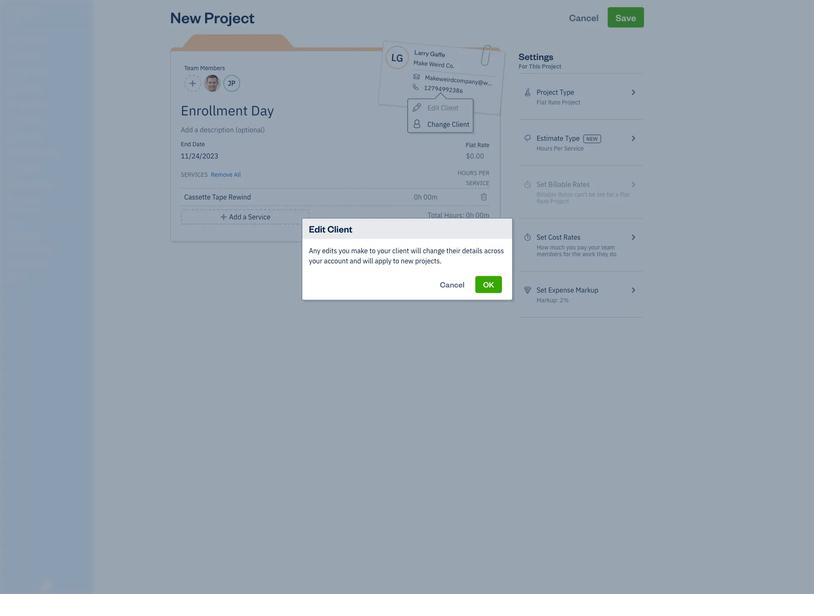 Task type: vqa. For each thing, say whether or not it's contained in the screenshot.
How
yes



Task type: locate. For each thing, give the bounding box(es) containing it.
will
[[411, 246, 421, 255], [363, 257, 373, 265]]

1 horizontal spatial edit
[[427, 103, 439, 112]]

1 vertical spatial set
[[537, 286, 547, 294]]

0 vertical spatial service
[[564, 145, 584, 152]]

hours down estimate
[[537, 145, 553, 152]]

1 horizontal spatial cancel
[[569, 11, 599, 23]]

client for edit client button
[[441, 103, 458, 112]]

you down rates
[[566, 244, 576, 251]]

0 vertical spatial flat
[[537, 99, 547, 106]]

1 vertical spatial cancel
[[440, 279, 465, 289]]

set up how
[[537, 233, 547, 242]]

0 vertical spatial edit client
[[427, 103, 458, 112]]

details
[[462, 246, 483, 255]]

1 vertical spatial rate
[[477, 141, 490, 149]]

0 vertical spatial rate
[[548, 99, 560, 106]]

12794992386
[[424, 84, 463, 95]]

edit client
[[427, 103, 458, 112], [309, 223, 352, 235]]

a
[[243, 213, 247, 221]]

money image
[[5, 165, 16, 174]]

0 horizontal spatial cancel button
[[432, 276, 472, 293]]

1 vertical spatial chevronright image
[[629, 232, 637, 242]]

set expense markup
[[537, 286, 599, 294]]

cancel inside edit client 'dialog'
[[440, 279, 465, 289]]

phone image
[[411, 83, 420, 91]]

1 horizontal spatial you
[[566, 244, 576, 251]]

cancel left save "button"
[[569, 11, 599, 23]]

client
[[392, 246, 409, 255]]

edit client up 'edits'
[[309, 223, 352, 235]]

ok
[[483, 279, 494, 289]]

1 vertical spatial type
[[565, 134, 580, 143]]

1 vertical spatial cancel button
[[432, 276, 472, 293]]

set up "markup:"
[[537, 286, 547, 294]]

add a service button
[[181, 209, 309, 225]]

apply
[[375, 257, 392, 265]]

0h 00m text field
[[414, 193, 438, 201]]

type for project type
[[560, 88, 574, 96]]

edit client inside button
[[427, 103, 458, 112]]

and
[[350, 257, 361, 265]]

0 vertical spatial will
[[411, 246, 421, 255]]

1 vertical spatial edit client
[[309, 223, 352, 235]]

2 chevronright image from the top
[[629, 232, 637, 242]]

flat
[[537, 99, 547, 106], [466, 141, 476, 149]]

client
[[441, 103, 458, 112], [452, 120, 469, 128], [327, 223, 352, 235]]

client image
[[5, 53, 16, 61]]

cancel button
[[562, 7, 606, 27], [432, 276, 472, 293]]

edit client up change client button
[[427, 103, 458, 112]]

service for add a service
[[248, 213, 270, 221]]

1 vertical spatial will
[[363, 257, 373, 265]]

hours:
[[444, 211, 464, 220]]

project type
[[537, 88, 574, 96]]

0 vertical spatial set
[[537, 233, 547, 242]]

new
[[586, 136, 598, 142]]

0 vertical spatial client
[[441, 103, 458, 112]]

you up account
[[339, 246, 350, 255]]

you inside how much you pay your team members for the work they do
[[566, 244, 576, 251]]

client up 'edits'
[[327, 223, 352, 235]]

you for make
[[339, 246, 350, 255]]

type up flat rate project
[[560, 88, 574, 96]]

1 horizontal spatial flat
[[537, 99, 547, 106]]

0h
[[466, 211, 474, 220]]

inc
[[33, 8, 45, 16]]

0 vertical spatial to
[[370, 246, 376, 255]]

end date
[[181, 140, 205, 148]]

will right and at the left of page
[[363, 257, 373, 265]]

Project Name text field
[[181, 102, 413, 119]]

cancel button inside edit client 'dialog'
[[432, 276, 472, 293]]

service right per at the right top of the page
[[564, 145, 584, 152]]

cassette
[[184, 193, 211, 201]]

add team member image
[[189, 78, 197, 88]]

1 set from the top
[[537, 233, 547, 242]]

your down any at the top left
[[309, 257, 322, 265]]

0 horizontal spatial to
[[370, 246, 376, 255]]

1 horizontal spatial edit client
[[427, 103, 458, 112]]

rates
[[564, 233, 581, 242]]

your up apply
[[377, 246, 391, 255]]

add
[[229, 213, 241, 221]]

cancel button down "projects."
[[432, 276, 472, 293]]

hours up service
[[458, 169, 477, 177]]

markup: 2%
[[537, 296, 569, 304]]

work
[[582, 250, 595, 258]]

projects.
[[415, 257, 442, 265]]

2 vertical spatial chevronright image
[[629, 285, 637, 295]]

0 horizontal spatial you
[[339, 246, 350, 255]]

cancel down "projects."
[[440, 279, 465, 289]]

timer image
[[5, 149, 16, 158]]

to
[[370, 246, 376, 255], [393, 257, 399, 265]]

you inside 'any edits you make to your client will change their details across your account and will apply to new projects.'
[[339, 246, 350, 255]]

for
[[563, 250, 571, 258]]

service inside button
[[248, 213, 270, 221]]

to left new
[[393, 257, 399, 265]]

0 horizontal spatial flat
[[466, 141, 476, 149]]

tape
[[212, 193, 227, 201]]

set for set expense markup
[[537, 286, 547, 294]]

your right pay
[[588, 244, 600, 251]]

new project
[[170, 7, 255, 27]]

hours
[[537, 145, 553, 152], [458, 169, 477, 177]]

1 chevronright image from the top
[[629, 133, 637, 143]]

service right a
[[248, 213, 270, 221]]

0 vertical spatial chevronright image
[[629, 133, 637, 143]]

1 vertical spatial to
[[393, 257, 399, 265]]

cancel
[[569, 11, 599, 23], [440, 279, 465, 289]]

turtle
[[7, 8, 31, 16]]

edit inside 'dialog'
[[309, 223, 326, 235]]

0 vertical spatial hours
[[537, 145, 553, 152]]

your
[[588, 244, 600, 251], [377, 246, 391, 255], [309, 257, 322, 265]]

1 horizontal spatial cancel button
[[562, 7, 606, 27]]

1 horizontal spatial service
[[564, 145, 584, 152]]

0 horizontal spatial cancel
[[440, 279, 465, 289]]

hours inside hours per service
[[458, 169, 477, 177]]

edit
[[427, 103, 439, 112], [309, 223, 326, 235]]

chevronright image
[[629, 133, 637, 143], [629, 232, 637, 242], [629, 285, 637, 295]]

0 vertical spatial cancel
[[569, 11, 599, 23]]

edit up any at the top left
[[309, 223, 326, 235]]

1 vertical spatial hours
[[458, 169, 477, 177]]

chevronright image for set cost rates
[[629, 232, 637, 242]]

cancel button for ok
[[432, 276, 472, 293]]

team members
[[184, 64, 225, 72]]

0 horizontal spatial rate
[[477, 141, 490, 149]]

flat up the amount (usd) text field
[[466, 141, 476, 149]]

1 vertical spatial service
[[248, 213, 270, 221]]

1 vertical spatial flat
[[466, 141, 476, 149]]

1 vertical spatial client
[[452, 120, 469, 128]]

dashboard image
[[5, 37, 16, 45]]

Amount (USD) text field
[[466, 152, 484, 160]]

0 horizontal spatial hours
[[458, 169, 477, 177]]

0 vertical spatial edit
[[427, 103, 439, 112]]

per
[[479, 169, 490, 177]]

1 horizontal spatial rate
[[548, 99, 560, 106]]

the
[[572, 250, 581, 258]]

will up new
[[411, 246, 421, 255]]

edit up change
[[427, 103, 439, 112]]

rate up the amount (usd) text field
[[477, 141, 490, 149]]

across
[[484, 246, 504, 255]]

flat rate
[[466, 141, 490, 149]]

0 vertical spatial cancel button
[[562, 7, 606, 27]]

2 horizontal spatial your
[[588, 244, 600, 251]]

service
[[564, 145, 584, 152], [248, 213, 270, 221]]

estimate
[[537, 134, 564, 143]]

edit client dialog
[[0, 207, 814, 311]]

3 chevronright image from the top
[[629, 285, 637, 295]]

2 set from the top
[[537, 286, 547, 294]]

chevronright image for estimate type
[[629, 133, 637, 143]]

rate
[[548, 99, 560, 106], [477, 141, 490, 149]]

rate down "project type" on the right of the page
[[548, 99, 560, 106]]

2 vertical spatial client
[[327, 223, 352, 235]]

0 horizontal spatial service
[[248, 213, 270, 221]]

set
[[537, 233, 547, 242], [537, 286, 547, 294]]

client up change client
[[441, 103, 458, 112]]

1 vertical spatial edit
[[309, 223, 326, 235]]

report image
[[5, 198, 16, 206]]

edits
[[322, 246, 337, 255]]

1 horizontal spatial hours
[[537, 145, 553, 152]]

type up hours per service
[[565, 134, 580, 143]]

0 vertical spatial type
[[560, 88, 574, 96]]

0 horizontal spatial edit client
[[309, 223, 352, 235]]

freshbooks image
[[40, 581, 53, 591]]

1 horizontal spatial to
[[393, 257, 399, 265]]

flat down "project type" on the right of the page
[[537, 99, 547, 106]]

do
[[610, 250, 617, 258]]

client right change
[[452, 120, 469, 128]]

settings
[[519, 50, 554, 62]]

0 horizontal spatial edit
[[309, 223, 326, 235]]

cancel button left save "button"
[[562, 7, 606, 27]]

to right make
[[370, 246, 376, 255]]

members
[[200, 64, 225, 72]]

jp
[[228, 79, 235, 88]]

client for change client button
[[452, 120, 469, 128]]

type
[[560, 88, 574, 96], [565, 134, 580, 143]]

project
[[204, 7, 255, 27], [542, 63, 562, 70], [537, 88, 558, 96], [562, 99, 581, 106]]



Task type: describe. For each thing, give the bounding box(es) containing it.
Project Description text field
[[181, 125, 413, 135]]

settings for this project
[[519, 50, 562, 70]]

edit client button
[[408, 99, 473, 116]]

envelope image
[[412, 73, 421, 81]]

hours per service
[[537, 145, 584, 152]]

invoice image
[[5, 85, 16, 93]]

new
[[401, 257, 414, 265]]

client inside 'dialog'
[[327, 223, 352, 235]]

remove all button
[[209, 168, 241, 180]]

timetracking image
[[524, 232, 532, 242]]

2%
[[560, 296, 569, 304]]

hours for estimate type
[[537, 145, 553, 152]]

cancel for ok
[[440, 279, 465, 289]]

markup:
[[537, 296, 558, 304]]

rewind
[[229, 193, 251, 201]]

flat for flat rate
[[466, 141, 476, 149]]

expenses image
[[524, 285, 532, 295]]

any edits you make to your client will change their details across your account and will apply to new projects.
[[309, 246, 504, 265]]

end
[[181, 140, 191, 148]]

service for hours per service
[[564, 145, 584, 152]]

all
[[234, 171, 241, 178]]

set for set cost rates
[[537, 233, 547, 242]]

rate for flat rate project
[[548, 99, 560, 106]]

any
[[309, 246, 320, 255]]

main element
[[0, 0, 114, 594]]

rate for flat rate
[[477, 141, 490, 149]]

for
[[519, 63, 528, 70]]

edit client inside 'dialog'
[[309, 223, 352, 235]]

total hours: 0h 00m
[[428, 211, 490, 220]]

total
[[428, 211, 443, 220]]

larry
[[414, 48, 429, 57]]

members
[[537, 250, 562, 258]]

weird
[[429, 60, 445, 69]]

you for pay
[[566, 244, 576, 251]]

plus image
[[220, 212, 228, 222]]

payment image
[[5, 101, 16, 110]]

how
[[537, 244, 549, 251]]

expense
[[548, 286, 574, 294]]

how much you pay your team members for the work they do
[[537, 244, 617, 258]]

chevronright image
[[629, 87, 637, 97]]

per
[[554, 145, 563, 152]]

save button
[[608, 7, 644, 27]]

project image
[[5, 133, 16, 142]]

apps image
[[6, 219, 91, 226]]

hours per service
[[458, 169, 490, 187]]

team
[[601, 244, 615, 251]]

chart image
[[5, 181, 16, 190]]

their
[[446, 246, 461, 255]]

add a service
[[229, 213, 270, 221]]

1 horizontal spatial will
[[411, 246, 421, 255]]

settings image
[[6, 273, 91, 280]]

cost
[[548, 233, 562, 242]]

remove project service image
[[480, 192, 488, 202]]

ok button
[[476, 276, 502, 293]]

estimates image
[[524, 133, 532, 143]]

change client button
[[408, 116, 473, 132]]

this
[[529, 63, 541, 70]]

make
[[351, 246, 368, 255]]

expense image
[[5, 117, 16, 126]]

estimate image
[[5, 69, 16, 77]]

new
[[170, 7, 201, 27]]

type for estimate type
[[565, 134, 580, 143]]

00m
[[476, 211, 490, 220]]

cancel for save
[[569, 11, 599, 23]]

change
[[423, 246, 445, 255]]

team
[[184, 64, 199, 72]]

they
[[597, 250, 608, 258]]

change
[[427, 120, 450, 128]]

team members image
[[6, 233, 91, 239]]

date
[[192, 140, 205, 148]]

make
[[413, 59, 428, 68]]

bank connections image
[[6, 260, 91, 266]]

cassette tape rewind
[[184, 193, 251, 201]]

turtle inc owner
[[7, 8, 45, 23]]

lg
[[391, 50, 404, 65]]

project inside settings for this project
[[542, 63, 562, 70]]

projects image
[[524, 87, 532, 97]]

set cost rates
[[537, 233, 581, 242]]

gaffe
[[430, 50, 445, 59]]

much
[[550, 244, 565, 251]]

makeweirdcompany@weird.co
[[425, 74, 506, 88]]

estimate type
[[537, 134, 580, 143]]

remove
[[211, 171, 232, 178]]

markup
[[576, 286, 599, 294]]

items and services image
[[6, 246, 91, 253]]

services remove all
[[181, 171, 241, 178]]

account
[[324, 257, 348, 265]]

save
[[616, 11, 636, 23]]

owner
[[7, 17, 22, 23]]

hours for services
[[458, 169, 477, 177]]

0 horizontal spatial your
[[309, 257, 322, 265]]

service
[[466, 179, 490, 187]]

0 horizontal spatial will
[[363, 257, 373, 265]]

services
[[181, 171, 208, 178]]

edit inside button
[[427, 103, 439, 112]]

your inside how much you pay your team members for the work they do
[[588, 244, 600, 251]]

pay
[[577, 244, 587, 251]]

change client
[[427, 120, 469, 128]]

larry gaffe make weird co.
[[413, 48, 455, 70]]

1 horizontal spatial your
[[377, 246, 391, 255]]

End date in  format text field
[[181, 152, 335, 160]]

flat for flat rate project
[[537, 99, 547, 106]]

chevronright image for set expense markup
[[629, 285, 637, 295]]

co.
[[446, 62, 455, 70]]

cancel button for save
[[562, 7, 606, 27]]

flat rate project
[[537, 99, 581, 106]]



